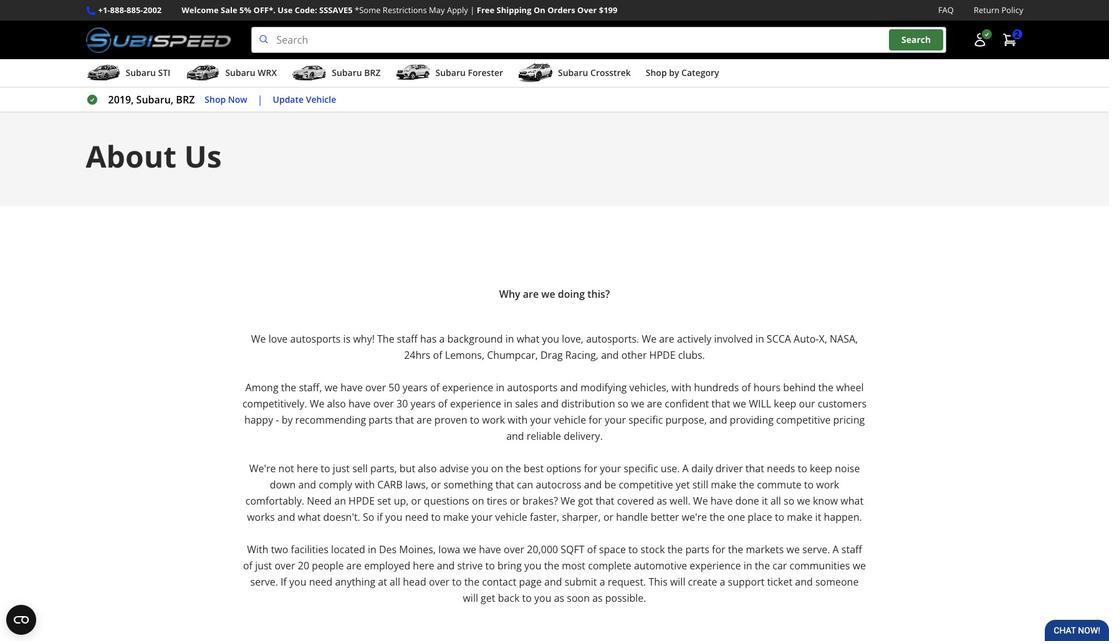 Task type: vqa. For each thing, say whether or not it's contained in the screenshot.
GCS- at the left top
no



Task type: locate. For each thing, give the bounding box(es) containing it.
brz
[[364, 67, 381, 79], [176, 93, 195, 107]]

car
[[773, 559, 787, 573]]

drag
[[541, 349, 563, 362]]

make down driver
[[711, 478, 737, 492]]

0 vertical spatial on
[[491, 462, 503, 476]]

a inside with two facilities located in des moines, iowa we have over 20,000 sqft of space to stock the parts for the markets we serve. a staff of just over 20 people are employed here and strive to bring you the most complete automotive experience in the car communities we serve. if you need anything at all head over to the contact page and submit a request. this will create a support ticket and someone will get back to you as soon as possible.
[[833, 543, 839, 557]]

1 vertical spatial autosports
[[507, 381, 558, 395]]

1 vertical spatial staff
[[842, 543, 862, 557]]

0 horizontal spatial make
[[443, 511, 469, 524]]

experience inside with two facilities located in des moines, iowa we have over 20,000 sqft of space to stock the parts for the markets we serve. a staff of just over 20 people are employed here and strive to bring you the most complete automotive experience in the car communities we serve. if you need anything at all head over to the contact page and submit a request. this will create a support ticket and someone will get back to you as soon as possible.
[[690, 559, 741, 573]]

competitive
[[776, 413, 831, 427], [619, 478, 673, 492]]

about us
[[86, 136, 222, 177]]

just up the comply
[[333, 462, 350, 476]]

up,
[[394, 494, 409, 508]]

as right "soon"
[[592, 592, 603, 605]]

free
[[477, 4, 495, 16]]

50
[[389, 381, 400, 395]]

involved
[[714, 332, 753, 346]]

wrx
[[258, 67, 277, 79]]

the left markets
[[728, 543, 743, 557]]

2019, subaru, brz
[[108, 93, 195, 107]]

by inside shop by category dropdown button
[[669, 67, 679, 79]]

shop by category
[[646, 67, 719, 79]]

over
[[577, 4, 597, 16]]

0 horizontal spatial also
[[327, 397, 346, 411]]

by inside among the staff, we have over 50 years of experience in autosports and modifying vehicles, with hundreds of hours behind the wheel competitively. we also have over 30 years of experience in sales and distribution so we are confident that we will keep our customers happy - by recommending parts that are proven to work with your vehicle for your specific purpose, and providing competitive pricing and reliable delivery.
[[282, 413, 293, 427]]

over up bring
[[504, 543, 524, 557]]

0 vertical spatial shop
[[646, 67, 667, 79]]

and
[[601, 349, 619, 362], [560, 381, 578, 395], [541, 397, 559, 411], [709, 413, 727, 427], [506, 430, 524, 443], [298, 478, 316, 492], [584, 478, 602, 492], [277, 511, 295, 524], [437, 559, 455, 573], [544, 576, 562, 589], [795, 576, 813, 589]]

over left 50
[[365, 381, 386, 395]]

0 horizontal spatial keep
[[774, 397, 796, 411]]

1 horizontal spatial a
[[833, 543, 839, 557]]

1 horizontal spatial what
[[517, 332, 540, 346]]

for right options on the bottom
[[584, 462, 597, 476]]

5 subaru from the left
[[558, 67, 588, 79]]

experience up create
[[690, 559, 741, 573]]

the
[[281, 381, 296, 395], [818, 381, 834, 395], [506, 462, 521, 476], [739, 478, 754, 492], [710, 511, 725, 524], [668, 543, 683, 557], [728, 543, 743, 557], [544, 559, 559, 573], [755, 559, 770, 573], [464, 576, 480, 589]]

1 vertical spatial also
[[418, 462, 437, 476]]

2019,
[[108, 93, 134, 107]]

shop left category
[[646, 67, 667, 79]]

customers
[[818, 397, 867, 411]]

well.
[[670, 494, 691, 508]]

1 vertical spatial hpde
[[349, 494, 375, 508]]

the down strive
[[464, 576, 480, 589]]

for down distribution
[[589, 413, 602, 427]]

1 horizontal spatial work
[[816, 478, 839, 492]]

we inside the we're not here to just sell parts, but also advise you on the best options for your specific use. a daily driver that needs to keep noise down and comply with carb laws, or something that can autocross and be competitive yet still make the commute to work comfortably. need an hpde set up, or questions on tires or brakes? we got that covered as well. we have done it all so we know what works and what doesn't. so if you need to make your vehicle faster, sharper, or handle better we're the one place to make it happen.
[[797, 494, 810, 508]]

a
[[682, 462, 689, 476], [833, 543, 839, 557]]

shop inside shop by category dropdown button
[[646, 67, 667, 79]]

0 horizontal spatial staff
[[397, 332, 418, 346]]

0 horizontal spatial hpde
[[349, 494, 375, 508]]

0 horizontal spatial shop
[[205, 93, 226, 105]]

a right the has
[[439, 332, 445, 346]]

0 horizontal spatial all
[[390, 576, 400, 589]]

competitive down our
[[776, 413, 831, 427]]

yet
[[676, 478, 690, 492]]

autosports inside we love autosports is why! the staff has a background in what you love, autosports. we are actively involved in scca auto-x, nasa, 24hrs of lemons, chumpcar, drag racing, and other hpde clubs.
[[290, 332, 341, 346]]

0 horizontal spatial need
[[309, 576, 332, 589]]

it up place
[[762, 494, 768, 508]]

parts down we're
[[685, 543, 709, 557]]

serve. left if
[[250, 576, 278, 589]]

0 horizontal spatial a
[[439, 332, 445, 346]]

1 vertical spatial for
[[584, 462, 597, 476]]

0 horizontal spatial on
[[472, 494, 484, 508]]

experience down the lemons,
[[442, 381, 493, 395]]

are
[[523, 287, 539, 301], [659, 332, 674, 346], [647, 397, 662, 411], [417, 413, 432, 427], [346, 559, 362, 573]]

4 subaru from the left
[[435, 67, 466, 79]]

1 vertical spatial so
[[784, 494, 794, 508]]

1 horizontal spatial here
[[413, 559, 434, 573]]

1 horizontal spatial with
[[508, 413, 528, 427]]

0 vertical spatial here
[[297, 462, 318, 476]]

staff up 24hrs
[[397, 332, 418, 346]]

0 horizontal spatial it
[[762, 494, 768, 508]]

1 vertical spatial work
[[816, 478, 839, 492]]

modifying
[[581, 381, 627, 395]]

questions
[[424, 494, 469, 508]]

providing
[[730, 413, 774, 427]]

we down vehicles,
[[631, 397, 644, 411]]

sti
[[158, 67, 170, 79]]

to up know
[[804, 478, 814, 492]]

vehicles,
[[629, 381, 669, 395]]

autocross
[[536, 478, 581, 492]]

1 horizontal spatial shop
[[646, 67, 667, 79]]

shop inside shop now link
[[205, 93, 226, 105]]

brz left a subaru forester thumbnail image
[[364, 67, 381, 79]]

autosports up sales
[[507, 381, 558, 395]]

0 horizontal spatial by
[[282, 413, 293, 427]]

competitively.
[[242, 397, 307, 411]]

as left "soon"
[[554, 592, 564, 605]]

shop for shop now
[[205, 93, 226, 105]]

and down communities
[[795, 576, 813, 589]]

parts inside among the staff, we have over 50 years of experience in autosports and modifying vehicles, with hundreds of hours behind the wheel competitively. we also have over 30 years of experience in sales and distribution so we are confident that we will keep our customers happy - by recommending parts that are proven to work with your vehicle for your specific purpose, and providing competitive pricing and reliable delivery.
[[369, 413, 393, 427]]

2 horizontal spatial what
[[841, 494, 864, 508]]

hpde
[[649, 349, 676, 362], [349, 494, 375, 508]]

2 vertical spatial experience
[[690, 559, 741, 573]]

0 horizontal spatial just
[[255, 559, 272, 573]]

something
[[444, 478, 493, 492]]

of inside we love autosports is why! the staff has a background in what you love, autosports. we are actively involved in scca auto-x, nasa, 24hrs of lemons, chumpcar, drag racing, and other hpde clubs.
[[433, 349, 442, 362]]

us
[[184, 136, 222, 177]]

and inside we love autosports is why! the staff has a background in what you love, autosports. we are actively involved in scca auto-x, nasa, 24hrs of lemons, chumpcar, drag racing, and other hpde clubs.
[[601, 349, 619, 362]]

sales
[[515, 397, 538, 411]]

for inside the we're not here to just sell parts, but also advise you on the best options for your specific use. a daily driver that needs to keep noise down and comply with carb laws, or something that can autocross and be competitive yet still make the commute to work comfortably. need an hpde set up, or questions on tires or brakes? we got that covered as well. we have done it all so we know what works and what doesn't. so if you need to make your vehicle faster, sharper, or handle better we're the one place to make it happen.
[[584, 462, 597, 476]]

now
[[228, 93, 247, 105]]

on up tires
[[491, 462, 503, 476]]

1 vertical spatial |
[[257, 93, 263, 107]]

parts down 50
[[369, 413, 393, 427]]

just inside the we're not here to just sell parts, but also advise you on the best options for your specific use. a daily driver that needs to keep noise down and comply with carb laws, or something that can autocross and be competitive yet still make the commute to work comfortably. need an hpde set up, or questions on tires or brakes? we got that covered as well. we have done it all so we know what works and what doesn't. so if you need to make your vehicle faster, sharper, or handle better we're the one place to make it happen.
[[333, 462, 350, 476]]

0 horizontal spatial so
[[618, 397, 629, 411]]

hpde up the so
[[349, 494, 375, 508]]

1 horizontal spatial will
[[670, 576, 685, 589]]

search input field
[[251, 27, 946, 53]]

love,
[[562, 332, 584, 346]]

here down moines, at the left of the page
[[413, 559, 434, 573]]

here
[[297, 462, 318, 476], [413, 559, 434, 573]]

by
[[669, 67, 679, 79], [282, 413, 293, 427]]

1 horizontal spatial parts
[[685, 543, 709, 557]]

covered
[[617, 494, 654, 508]]

shop
[[646, 67, 667, 79], [205, 93, 226, 105]]

autosports left 'is'
[[290, 332, 341, 346]]

shop by category button
[[646, 62, 719, 87]]

1 vertical spatial parts
[[685, 543, 709, 557]]

1 horizontal spatial vehicle
[[554, 413, 586, 427]]

staff down happen.
[[842, 543, 862, 557]]

1 horizontal spatial so
[[784, 494, 794, 508]]

work right proven
[[482, 413, 505, 427]]

space
[[599, 543, 626, 557]]

1 horizontal spatial a
[[600, 576, 605, 589]]

1 horizontal spatial all
[[771, 494, 781, 508]]

competitive up the covered
[[619, 478, 673, 492]]

make down questions
[[443, 511, 469, 524]]

ticket
[[767, 576, 792, 589]]

that down 'be' on the bottom
[[596, 494, 614, 508]]

0 vertical spatial parts
[[369, 413, 393, 427]]

subaru brz button
[[292, 62, 381, 87]]

subaru up vehicle
[[332, 67, 362, 79]]

1 vertical spatial just
[[255, 559, 272, 573]]

0 horizontal spatial will
[[463, 592, 478, 605]]

0 horizontal spatial work
[[482, 413, 505, 427]]

for inside among the staff, we have over 50 years of experience in autosports and modifying vehicles, with hundreds of hours behind the wheel competitively. we also have over 30 years of experience in sales and distribution so we are confident that we will keep our customers happy - by recommending parts that are proven to work with your vehicle for your specific purpose, and providing competitive pricing and reliable delivery.
[[589, 413, 602, 427]]

all
[[771, 494, 781, 508], [390, 576, 400, 589]]

clubs.
[[678, 349, 705, 362]]

1 vertical spatial competitive
[[619, 478, 673, 492]]

0 vertical spatial staff
[[397, 332, 418, 346]]

vehicle
[[554, 413, 586, 427], [495, 511, 527, 524]]

here right not
[[297, 462, 318, 476]]

1 vertical spatial it
[[815, 511, 821, 524]]

it down know
[[815, 511, 821, 524]]

0 vertical spatial years
[[403, 381, 428, 395]]

are left proven
[[417, 413, 432, 427]]

to down page
[[522, 592, 532, 605]]

2 subaru from the left
[[225, 67, 255, 79]]

0 vertical spatial for
[[589, 413, 602, 427]]

make down commute
[[787, 511, 813, 524]]

serve.
[[802, 543, 830, 557], [250, 576, 278, 589]]

doesn't.
[[323, 511, 360, 524]]

we up strive
[[463, 543, 476, 557]]

by left category
[[669, 67, 679, 79]]

2 horizontal spatial make
[[787, 511, 813, 524]]

1 horizontal spatial also
[[418, 462, 437, 476]]

1 vertical spatial vehicle
[[495, 511, 527, 524]]

vehicle down tires
[[495, 511, 527, 524]]

forester
[[468, 67, 503, 79]]

to inside among the staff, we have over 50 years of experience in autosports and modifying vehicles, with hundreds of hours behind the wheel competitively. we also have over 30 years of experience in sales and distribution so we are confident that we will keep our customers happy - by recommending parts that are proven to work with your vehicle for your specific purpose, and providing competitive pricing and reliable delivery.
[[470, 413, 479, 427]]

0 vertical spatial serve.
[[802, 543, 830, 557]]

1 vertical spatial shop
[[205, 93, 226, 105]]

2
[[1015, 28, 1020, 40]]

two
[[271, 543, 288, 557]]

0 vertical spatial also
[[327, 397, 346, 411]]

better
[[651, 511, 679, 524]]

0 vertical spatial autosports
[[290, 332, 341, 346]]

vehicle up delivery.
[[554, 413, 586, 427]]

need down people
[[309, 576, 332, 589]]

and right sales
[[541, 397, 559, 411]]

| right now
[[257, 93, 263, 107]]

1 vertical spatial here
[[413, 559, 434, 573]]

subaru for subaru crosstrek
[[558, 67, 588, 79]]

0 vertical spatial it
[[762, 494, 768, 508]]

1 vertical spatial will
[[463, 592, 478, 605]]

or left "handle"
[[603, 511, 614, 524]]

button image
[[972, 32, 987, 47]]

0 horizontal spatial here
[[297, 462, 318, 476]]

1 vertical spatial a
[[833, 543, 839, 557]]

as
[[657, 494, 667, 508], [554, 592, 564, 605], [592, 592, 603, 605]]

just down "with"
[[255, 559, 272, 573]]

subaru up now
[[225, 67, 255, 79]]

staff inside with two facilities located in des moines, iowa we have over 20,000 sqft of space to stock the parts for the markets we serve. a staff of just over 20 people are employed here and strive to bring you the most complete automotive experience in the car communities we serve. if you need anything at all head over to the contact page and submit a request. this will create a support ticket and someone will get back to you as soon as possible.
[[842, 543, 862, 557]]

1 horizontal spatial brz
[[364, 67, 381, 79]]

we down still
[[693, 494, 708, 508]]

subaru left crosstrek
[[558, 67, 588, 79]]

0 horizontal spatial a
[[682, 462, 689, 476]]

all right at
[[390, 576, 400, 589]]

on left tires
[[472, 494, 484, 508]]

1 subaru from the left
[[126, 67, 156, 79]]

just inside with two facilities located in des moines, iowa we have over 20,000 sqft of space to stock the parts for the markets we serve. a staff of just over 20 people are employed here and strive to bring you the most complete automotive experience in the car communities we serve. if you need anything at all head over to the contact page and submit a request. this will create a support ticket and someone will get back to you as soon as possible.
[[255, 559, 272, 573]]

*some
[[355, 4, 381, 16]]

a subaru crosstrek thumbnail image image
[[518, 64, 553, 82]]

delivery.
[[564, 430, 603, 443]]

subaru forester button
[[396, 62, 503, 87]]

0 vertical spatial vehicle
[[554, 413, 586, 427]]

2 horizontal spatial with
[[671, 381, 691, 395]]

1 horizontal spatial need
[[405, 511, 428, 524]]

with inside the we're not here to just sell parts, but also advise you on the best options for your specific use. a daily driver that needs to keep noise down and comply with carb laws, or something that can autocross and be competitive yet still make the commute to work comfortably. need an hpde set up, or questions on tires or brakes? we got that covered as well. we have done it all so we know what works and what doesn't. so if you need to make your vehicle faster, sharper, or handle better we're the one place to make it happen.
[[355, 478, 375, 492]]

over up if
[[275, 559, 295, 573]]

a down complete
[[600, 576, 605, 589]]

0 vertical spatial what
[[517, 332, 540, 346]]

also inside among the staff, we have over 50 years of experience in autosports and modifying vehicles, with hundreds of hours behind the wheel competitively. we also have over 30 years of experience in sales and distribution so we are confident that we will keep our customers happy - by recommending parts that are proven to work with your vehicle for your specific purpose, and providing competitive pricing and reliable delivery.
[[327, 397, 346, 411]]

and down autosports.
[[601, 349, 619, 362]]

crosstrek
[[590, 67, 631, 79]]

can
[[517, 478, 533, 492]]

also up recommending
[[327, 397, 346, 411]]

0 vertical spatial will
[[670, 576, 685, 589]]

are down vehicles,
[[647, 397, 662, 411]]

all inside the we're not here to just sell parts, but also advise you on the best options for your specific use. a daily driver that needs to keep noise down and comply with carb laws, or something that can autocross and be competitive yet still make the commute to work comfortably. need an hpde set up, or questions on tires or brakes? we got that covered as well. we have done it all so we know what works and what doesn't. so if you need to make your vehicle faster, sharper, or handle better we're the one place to make it happen.
[[771, 494, 781, 508]]

get
[[481, 592, 495, 605]]

1 vertical spatial specific
[[624, 462, 658, 476]]

to up the comply
[[321, 462, 330, 476]]

noise
[[835, 462, 860, 476]]

subaru for subaru sti
[[126, 67, 156, 79]]

3 subaru from the left
[[332, 67, 362, 79]]

also up laws,
[[418, 462, 437, 476]]

0 horizontal spatial autosports
[[290, 332, 341, 346]]

0 vertical spatial a
[[682, 462, 689, 476]]

subaru sti button
[[86, 62, 170, 87]]

so inside among the staff, we have over 50 years of experience in autosports and modifying vehicles, with hundreds of hours behind the wheel competitively. we also have over 30 years of experience in sales and distribution so we are confident that we will keep our customers happy - by recommending parts that are proven to work with your vehicle for your specific purpose, and providing competitive pricing and reliable delivery.
[[618, 397, 629, 411]]

work up know
[[816, 478, 839, 492]]

over
[[365, 381, 386, 395], [373, 397, 394, 411], [504, 543, 524, 557], [275, 559, 295, 573], [429, 576, 450, 589]]

1 horizontal spatial keep
[[810, 462, 832, 476]]

keep left noise
[[810, 462, 832, 476]]

0 vertical spatial all
[[771, 494, 781, 508]]

search
[[902, 34, 931, 46]]

1 horizontal spatial competitive
[[776, 413, 831, 427]]

hpde right other on the bottom right of the page
[[649, 349, 676, 362]]

1 vertical spatial brz
[[176, 93, 195, 107]]

we
[[251, 332, 266, 346], [642, 332, 657, 346], [310, 397, 324, 411], [561, 494, 575, 508], [693, 494, 708, 508]]

sale
[[221, 4, 237, 16]]

the down 20,000
[[544, 559, 559, 573]]

a right use. at the right
[[682, 462, 689, 476]]

proven
[[434, 413, 467, 427]]

all inside with two facilities located in des moines, iowa we have over 20,000 sqft of space to stock the parts for the markets we serve. a staff of just over 20 people are employed here and strive to bring you the most complete automotive experience in the car communities we serve. if you need anything at all head over to the contact page and submit a request. this will create a support ticket and someone will get back to you as soon as possible.
[[390, 576, 400, 589]]

888-
[[110, 4, 127, 16]]

work inside among the staff, we have over 50 years of experience in autosports and modifying vehicles, with hundreds of hours behind the wheel competitively. we also have over 30 years of experience in sales and distribution so we are confident that we will keep our customers happy - by recommending parts that are proven to work with your vehicle for your specific purpose, and providing competitive pricing and reliable delivery.
[[482, 413, 505, 427]]

subaru
[[126, 67, 156, 79], [225, 67, 255, 79], [332, 67, 362, 79], [435, 67, 466, 79], [558, 67, 588, 79]]

we're not here to just sell parts, but also advise you on the best options for your specific use. a daily driver that needs to keep noise down and comply with carb laws, or something that can autocross and be competitive yet still make the commute to work comfortably. need an hpde set up, or questions on tires or brakes? we got that covered as well. we have done it all so we know what works and what doesn't. so if you need to make your vehicle faster, sharper, or handle better we're the one place to make it happen.
[[246, 462, 864, 524]]

among
[[245, 381, 278, 395]]

a up communities
[[833, 543, 839, 557]]

shop now
[[205, 93, 247, 105]]

set
[[377, 494, 391, 508]]

a subaru brz thumbnail image image
[[292, 64, 327, 82]]

subaru left sti
[[126, 67, 156, 79]]

lemons,
[[445, 349, 485, 362]]

in up chumpcar,
[[505, 332, 514, 346]]

0 vertical spatial hpde
[[649, 349, 676, 362]]

that right driver
[[746, 462, 764, 476]]

on
[[491, 462, 503, 476], [472, 494, 484, 508]]

$199
[[599, 4, 618, 16]]

keep inside among the staff, we have over 50 years of experience in autosports and modifying vehicles, with hundreds of hours behind the wheel competitively. we also have over 30 years of experience in sales and distribution so we are confident that we will keep our customers happy - by recommending parts that are proven to work with your vehicle for your specific purpose, and providing competitive pricing and reliable delivery.
[[774, 397, 796, 411]]

1 horizontal spatial autosports
[[507, 381, 558, 395]]

1 vertical spatial all
[[390, 576, 400, 589]]

1 vertical spatial by
[[282, 413, 293, 427]]

what up happen.
[[841, 494, 864, 508]]

1 horizontal spatial it
[[815, 511, 821, 524]]

1 vertical spatial serve.
[[250, 576, 278, 589]]

shop left now
[[205, 93, 226, 105]]

0 vertical spatial by
[[669, 67, 679, 79]]

with up confident
[[671, 381, 691, 395]]

are left "actively"
[[659, 332, 674, 346]]

have inside the we're not here to just sell parts, but also advise you on the best options for your specific use. a daily driver that needs to keep noise down and comply with carb laws, or something that can autocross and be competitive yet still make the commute to work comfortably. need an hpde set up, or questions on tires or brakes? we got that covered as well. we have done it all so we know what works and what doesn't. so if you need to make your vehicle faster, sharper, or handle better we're the one place to make it happen.
[[711, 494, 733, 508]]

this?
[[587, 287, 610, 301]]

is
[[343, 332, 351, 346]]

background
[[447, 332, 503, 346]]

but
[[400, 462, 415, 476]]

we down staff,
[[310, 397, 324, 411]]

shop for shop by category
[[646, 67, 667, 79]]

0 vertical spatial keep
[[774, 397, 796, 411]]

specific left use. at the right
[[624, 462, 658, 476]]

0 vertical spatial brz
[[364, 67, 381, 79]]

all down commute
[[771, 494, 781, 508]]

serve. up communities
[[802, 543, 830, 557]]

for inside with two facilities located in des moines, iowa we have over 20,000 sqft of space to stock the parts for the markets we serve. a staff of just over 20 people are employed here and strive to bring you the most complete automotive experience in the car communities we serve. if you need anything at all head over to the contact page and submit a request. this will create a support ticket and someone will get back to you as soon as possible.
[[712, 543, 725, 557]]

return policy
[[974, 4, 1023, 16]]

needs
[[767, 462, 795, 476]]

1 horizontal spatial hpde
[[649, 349, 676, 362]]

as up better
[[657, 494, 667, 508]]

will left "get"
[[463, 592, 478, 605]]

if
[[377, 511, 383, 524]]

subaru for subaru brz
[[332, 67, 362, 79]]



Task type: describe. For each thing, give the bounding box(es) containing it.
2 button
[[996, 28, 1023, 52]]

we left the 'doing' at the right of the page
[[541, 287, 555, 301]]

back
[[498, 592, 520, 605]]

we left the got
[[561, 494, 575, 508]]

subaru for subaru forester
[[435, 67, 466, 79]]

in left the des
[[368, 543, 376, 557]]

orders
[[547, 4, 575, 16]]

recommending
[[295, 413, 366, 427]]

hpde inside we love autosports is why! the staff has a background in what you love, autosports. we are actively involved in scca auto-x, nasa, 24hrs of lemons, chumpcar, drag racing, and other hpde clubs.
[[649, 349, 676, 362]]

and right the purpose,
[[709, 413, 727, 427]]

and down comfortably.
[[277, 511, 295, 524]]

your up reliable
[[530, 413, 551, 427]]

1 vertical spatial on
[[472, 494, 484, 508]]

0 horizontal spatial what
[[298, 511, 321, 524]]

people
[[312, 559, 344, 573]]

done
[[735, 494, 759, 508]]

why
[[499, 287, 520, 301]]

handle
[[616, 511, 648, 524]]

we love autosports is why! the staff has a background in what you love, autosports. we are actively involved in scca auto-x, nasa, 24hrs of lemons, chumpcar, drag racing, and other hpde clubs.
[[251, 332, 858, 362]]

anything
[[335, 576, 375, 589]]

apply
[[447, 4, 468, 16]]

5%
[[239, 4, 251, 16]]

faq link
[[938, 4, 954, 17]]

place
[[748, 511, 772, 524]]

hpde inside the we're not here to just sell parts, but also advise you on the best options for your specific use. a daily driver that needs to keep noise down and comply with carb laws, or something that can autocross and be competitive yet still make the commute to work comfortably. need an hpde set up, or questions on tires or brakes? we got that covered as well. we have done it all so we know what works and what doesn't. so if you need to make your vehicle faster, sharper, or handle better we're the one place to make it happen.
[[349, 494, 375, 508]]

the up the can
[[506, 462, 521, 476]]

1 vertical spatial years
[[411, 397, 436, 411]]

the left the one
[[710, 511, 725, 524]]

will
[[749, 397, 771, 411]]

here inside the we're not here to just sell parts, but also advise you on the best options for your specific use. a daily driver that needs to keep noise down and comply with carb laws, or something that can autocross and be competitive yet still make the commute to work comfortably. need an hpde set up, or questions on tires or brakes? we got that covered as well. we have done it all so we know what works and what doesn't. so if you need to make your vehicle faster, sharper, or handle better we're the one place to make it happen.
[[297, 462, 318, 476]]

the up customers
[[818, 381, 834, 395]]

still
[[692, 478, 708, 492]]

sell
[[352, 462, 368, 476]]

and down iowa
[[437, 559, 455, 573]]

search button
[[889, 30, 943, 50]]

subispeed logo image
[[86, 27, 231, 53]]

the up "competitively."
[[281, 381, 296, 395]]

subaru brz
[[332, 67, 381, 79]]

this
[[649, 576, 668, 589]]

parts,
[[370, 462, 397, 476]]

to down questions
[[431, 511, 441, 524]]

0 horizontal spatial as
[[554, 592, 564, 605]]

subaru,
[[136, 93, 173, 107]]

and left reliable
[[506, 430, 524, 443]]

1 vertical spatial what
[[841, 494, 864, 508]]

2 horizontal spatial a
[[720, 576, 725, 589]]

moines,
[[399, 543, 436, 557]]

to right needs
[[798, 462, 807, 476]]

885-
[[127, 4, 143, 16]]

specific inside the we're not here to just sell parts, but also advise you on the best options for your specific use. a daily driver that needs to keep noise down and comply with carb laws, or something that can autocross and be competitive yet still make the commute to work comfortably. need an hpde set up, or questions on tires or brakes? we got that covered as well. we have done it all so we know what works and what doesn't. so if you need to make your vehicle faster, sharper, or handle better we're the one place to make it happen.
[[624, 462, 658, 476]]

are right the why
[[523, 287, 539, 301]]

vehicle inside among the staff, we have over 50 years of experience in autosports and modifying vehicles, with hundreds of hours behind the wheel competitively. we also have over 30 years of experience in sales and distribution so we are confident that we will keep our customers happy - by recommending parts that are proven to work with your vehicle for your specific purpose, and providing competitive pricing and reliable delivery.
[[554, 413, 586, 427]]

also inside the we're not here to just sell parts, but also advise you on the best options for your specific use. a daily driver that needs to keep noise down and comply with carb laws, or something that can autocross and be competitive yet still make the commute to work comfortably. need an hpde set up, or questions on tires or brakes? we got that covered as well. we have done it all so we know what works and what doesn't. so if you need to make your vehicle faster, sharper, or handle better we're the one place to make it happen.
[[418, 462, 437, 476]]

0 vertical spatial experience
[[442, 381, 493, 395]]

and up distribution
[[560, 381, 578, 395]]

chumpcar,
[[487, 349, 538, 362]]

we up someone
[[853, 559, 866, 573]]

0 horizontal spatial |
[[257, 93, 263, 107]]

as inside the we're not here to just sell parts, but also advise you on the best options for your specific use. a daily driver that needs to keep noise down and comply with carb laws, or something that can autocross and be competitive yet still make the commute to work comfortably. need an hpde set up, or questions on tires or brakes? we got that covered as well. we have done it all so we know what works and what doesn't. so if you need to make your vehicle faster, sharper, or handle better we're the one place to make it happen.
[[657, 494, 667, 508]]

someone
[[815, 576, 859, 589]]

to right place
[[775, 511, 784, 524]]

open widget image
[[6, 605, 36, 635]]

bring
[[498, 559, 522, 573]]

confident
[[665, 397, 709, 411]]

return
[[974, 4, 1000, 16]]

vehicle inside the we're not here to just sell parts, but also advise you on the best options for your specific use. a daily driver that needs to keep noise down and comply with carb laws, or something that can autocross and be competitive yet still make the commute to work comfortably. need an hpde set up, or questions on tires or brakes? we got that covered as well. we have done it all so we know what works and what doesn't. so if you need to make your vehicle faster, sharper, or handle better we're the one place to make it happen.
[[495, 511, 527, 524]]

racing,
[[565, 349, 599, 362]]

has
[[420, 332, 437, 346]]

here inside with two facilities located in des moines, iowa we have over 20,000 sqft of space to stock the parts for the markets we serve. a staff of just over 20 people are employed here and strive to bring you the most complete automotive experience in the car communities we serve. if you need anything at all head over to the contact page and submit a request. this will create a support ticket and someone will get back to you as soon as possible.
[[413, 559, 434, 573]]

restrictions
[[383, 4, 427, 16]]

a subaru wrx thumbnail image image
[[185, 64, 220, 82]]

30
[[397, 397, 408, 411]]

located
[[331, 543, 365, 557]]

we right staff,
[[325, 381, 338, 395]]

keep inside the we're not here to just sell parts, but also advise you on the best options for your specific use. a daily driver that needs to keep noise down and comply with carb laws, or something that can autocross and be competitive yet still make the commute to work comfortably. need an hpde set up, or questions on tires or brakes? we got that covered as well. we have done it all so we know what works and what doesn't. so if you need to make your vehicle faster, sharper, or handle better we're the one place to make it happen.
[[810, 462, 832, 476]]

faster,
[[530, 511, 559, 524]]

competitive inside among the staff, we have over 50 years of experience in autosports and modifying vehicles, with hundreds of hours behind the wheel competitively. we also have over 30 years of experience in sales and distribution so we are confident that we will keep our customers happy - by recommending parts that are proven to work with your vehicle for your specific purpose, and providing competitive pricing and reliable delivery.
[[776, 413, 831, 427]]

subaru crosstrek button
[[518, 62, 631, 87]]

and right page
[[544, 576, 562, 589]]

welcome sale 5% off*. use code: sssave5
[[182, 4, 353, 16]]

why are we doing this?
[[499, 287, 610, 301]]

brakes?
[[522, 494, 558, 508]]

to down strive
[[452, 576, 462, 589]]

0 horizontal spatial brz
[[176, 93, 195, 107]]

-
[[276, 413, 279, 427]]

category
[[681, 67, 719, 79]]

auto-
[[794, 332, 819, 346]]

so inside the we're not here to just sell parts, but also advise you on the best options for your specific use. a daily driver that needs to keep noise down and comply with carb laws, or something that can autocross and be competitive yet still make the commute to work comfortably. need an hpde set up, or questions on tires or brakes? we got that covered as well. we have done it all so we know what works and what doesn't. so if you need to make your vehicle faster, sharper, or handle better we're the one place to make it happen.
[[784, 494, 794, 508]]

0 vertical spatial |
[[470, 4, 475, 16]]

1 vertical spatial experience
[[450, 397, 501, 411]]

1 horizontal spatial on
[[491, 462, 503, 476]]

your down distribution
[[605, 413, 626, 427]]

0 horizontal spatial serve.
[[250, 576, 278, 589]]

in left sales
[[504, 397, 513, 411]]

in down chumpcar,
[[496, 381, 505, 395]]

doing
[[558, 287, 585, 301]]

use.
[[661, 462, 680, 476]]

have inside with two facilities located in des moines, iowa we have over 20,000 sqft of space to stock the parts for the markets we serve. a staff of just over 20 people are employed here and strive to bring you the most complete automotive experience in the car communities we serve. if you need anything at all head over to the contact page and submit a request. this will create a support ticket and someone will get back to you as soon as possible.
[[479, 543, 501, 557]]

hours
[[754, 381, 781, 395]]

may
[[429, 4, 445, 16]]

1 vertical spatial with
[[508, 413, 528, 427]]

are inside we love autosports is why! the staff has a background in what you love, autosports. we are actively involved in scca auto-x, nasa, 24hrs of lemons, chumpcar, drag racing, and other hpde clubs.
[[659, 332, 674, 346]]

sqft
[[561, 543, 585, 557]]

a subaru sti thumbnail image image
[[86, 64, 121, 82]]

1 horizontal spatial serve.
[[802, 543, 830, 557]]

a inside the we're not here to just sell parts, but also advise you on the best options for your specific use. a daily driver that needs to keep noise down and comply with carb laws, or something that can autocross and be competitive yet still make the commute to work comfortably. need an hpde set up, or questions on tires or brakes? we got that covered as well. we have done it all so we know what works and what doesn't. so if you need to make your vehicle faster, sharper, or handle better we're the one place to make it happen.
[[682, 462, 689, 476]]

submit
[[565, 576, 597, 589]]

that down hundreds
[[712, 397, 730, 411]]

what inside we love autosports is why! the staff has a background in what you love, autosports. we are actively involved in scca auto-x, nasa, 24hrs of lemons, chumpcar, drag racing, and other hpde clubs.
[[517, 332, 540, 346]]

need inside the we're not here to just sell parts, but also advise you on the best options for your specific use. a daily driver that needs to keep noise down and comply with carb laws, or something that can autocross and be competitive yet still make the commute to work comfortably. need an hpde set up, or questions on tires or brakes? we got that covered as well. we have done it all so we know what works and what doesn't. so if you need to make your vehicle faster, sharper, or handle better we're the one place to make it happen.
[[405, 511, 428, 524]]

works
[[247, 511, 275, 524]]

in up support
[[744, 559, 752, 573]]

stock
[[641, 543, 665, 557]]

1 horizontal spatial as
[[592, 592, 603, 605]]

options
[[546, 462, 581, 476]]

on
[[534, 4, 545, 16]]

hundreds
[[694, 381, 739, 395]]

parts inside with two facilities located in des moines, iowa we have over 20,000 sqft of space to stock the parts for the markets we serve. a staff of just over 20 people are employed here and strive to bring you the most complete automotive experience in the car communities we serve. if you need anything at all head over to the contact page and submit a request. this will create a support ticket and someone will get back to you as soon as possible.
[[685, 543, 709, 557]]

the up automotive
[[668, 543, 683, 557]]

among the staff, we have over 50 years of experience in autosports and modifying vehicles, with hundreds of hours behind the wheel competitively. we also have over 30 years of experience in sales and distribution so we are confident that we will keep our customers happy - by recommending parts that are proven to work with your vehicle for your specific purpose, and providing competitive pricing and reliable delivery.
[[242, 381, 867, 443]]

welcome
[[182, 4, 219, 16]]

shipping
[[497, 4, 532, 16]]

that up tires
[[495, 478, 514, 492]]

over right head
[[429, 576, 450, 589]]

distribution
[[561, 397, 615, 411]]

carb
[[377, 478, 403, 492]]

staff inside we love autosports is why! the staff has a background in what you love, autosports. we are actively involved in scca auto-x, nasa, 24hrs of lemons, chumpcar, drag racing, and other hpde clubs.
[[397, 332, 418, 346]]

specific inside among the staff, we have over 50 years of experience in autosports and modifying vehicles, with hundreds of hours behind the wheel competitively. we also have over 30 years of experience in sales and distribution so we are confident that we will keep our customers happy - by recommending parts that are proven to work with your vehicle for your specific purpose, and providing competitive pricing and reliable delivery.
[[629, 413, 663, 427]]

scca
[[767, 332, 791, 346]]

that down '30'
[[395, 413, 414, 427]]

update vehicle button
[[273, 93, 336, 107]]

1 horizontal spatial make
[[711, 478, 737, 492]]

the
[[377, 332, 394, 346]]

we inside among the staff, we have over 50 years of experience in autosports and modifying vehicles, with hundreds of hours behind the wheel competitively. we also have over 30 years of experience in sales and distribution so we are confident that we will keep our customers happy - by recommending parts that are proven to work with your vehicle for your specific purpose, and providing competitive pricing and reliable delivery.
[[310, 397, 324, 411]]

we left love
[[251, 332, 266, 346]]

your down tires
[[471, 511, 493, 524]]

a inside we love autosports is why! the staff has a background in what you love, autosports. we are actively involved in scca auto-x, nasa, 24hrs of lemons, chumpcar, drag racing, and other hpde clubs.
[[439, 332, 445, 346]]

or right up,
[[411, 494, 421, 508]]

why!
[[353, 332, 375, 346]]

so
[[363, 511, 374, 524]]

tires
[[487, 494, 507, 508]]

not
[[278, 462, 294, 476]]

need inside with two facilities located in des moines, iowa we have over 20,000 sqft of space to stock the parts for the markets we serve. a staff of just over 20 people are employed here and strive to bring you the most complete automotive experience in the car communities we serve. if you need anything at all head over to the contact page and submit a request. this will create a support ticket and someone will get back to you as soon as possible.
[[309, 576, 332, 589]]

and up "need" on the bottom of page
[[298, 478, 316, 492]]

the down markets
[[755, 559, 770, 573]]

over left '30'
[[373, 397, 394, 411]]

facilities
[[291, 543, 329, 557]]

we up providing
[[733, 397, 746, 411]]

autosports inside among the staff, we have over 50 years of experience in autosports and modifying vehicles, with hundreds of hours behind the wheel competitively. we also have over 30 years of experience in sales and distribution so we are confident that we will keep our customers happy - by recommending parts that are proven to work with your vehicle for your specific purpose, and providing competitive pricing and reliable delivery.
[[507, 381, 558, 395]]

an
[[334, 494, 346, 508]]

update
[[273, 93, 304, 105]]

we up car
[[787, 543, 800, 557]]

a subaru forester thumbnail image image
[[396, 64, 430, 82]]

0 vertical spatial with
[[671, 381, 691, 395]]

in left scca
[[756, 332, 764, 346]]

iowa
[[438, 543, 460, 557]]

competitive inside the we're not here to just sell parts, but also advise you on the best options for your specific use. a daily driver that needs to keep noise down and comply with carb laws, or something that can autocross and be competitive yet still make the commute to work comfortably. need an hpde set up, or questions on tires or brakes? we got that covered as well. we have done it all so we know what works and what doesn't. so if you need to make your vehicle faster, sharper, or handle better we're the one place to make it happen.
[[619, 478, 673, 492]]

got
[[578, 494, 593, 508]]

down
[[270, 478, 296, 492]]

or right laws,
[[431, 478, 441, 492]]

nasa,
[[830, 332, 858, 346]]

our
[[799, 397, 815, 411]]

we're
[[682, 511, 707, 524]]

your up 'be' on the bottom
[[600, 462, 621, 476]]

the up done at the right of the page
[[739, 478, 754, 492]]

or right tires
[[510, 494, 520, 508]]

other
[[621, 349, 647, 362]]

subaru for subaru wrx
[[225, 67, 255, 79]]

and left 'be' on the bottom
[[584, 478, 602, 492]]

are inside with two facilities located in des moines, iowa we have over 20,000 sqft of space to stock the parts for the markets we serve. a staff of just over 20 people are employed here and strive to bring you the most complete automotive experience in the car communities we serve. if you need anything at all head over to the contact page and submit a request. this will create a support ticket and someone will get back to you as soon as possible.
[[346, 559, 362, 573]]

you inside we love autosports is why! the staff has a background in what you love, autosports. we are actively involved in scca auto-x, nasa, 24hrs of lemons, chumpcar, drag racing, and other hpde clubs.
[[542, 332, 559, 346]]

we up other on the bottom right of the page
[[642, 332, 657, 346]]

work inside the we're not here to just sell parts, but also advise you on the best options for your specific use. a daily driver that needs to keep noise down and comply with carb laws, or something that can autocross and be competitive yet still make the commute to work comfortably. need an hpde set up, or questions on tires or brakes? we got that covered as well. we have done it all so we know what works and what doesn't. so if you need to make your vehicle faster, sharper, or handle better we're the one place to make it happen.
[[816, 478, 839, 492]]

purpose,
[[666, 413, 707, 427]]

to up contact
[[485, 559, 495, 573]]

to left the stock
[[628, 543, 638, 557]]

about
[[86, 136, 176, 177]]

actively
[[677, 332, 712, 346]]

soon
[[567, 592, 590, 605]]

x,
[[819, 332, 827, 346]]

with
[[247, 543, 268, 557]]

update vehicle
[[273, 93, 336, 105]]

possible.
[[605, 592, 646, 605]]

brz inside subaru brz dropdown button
[[364, 67, 381, 79]]



